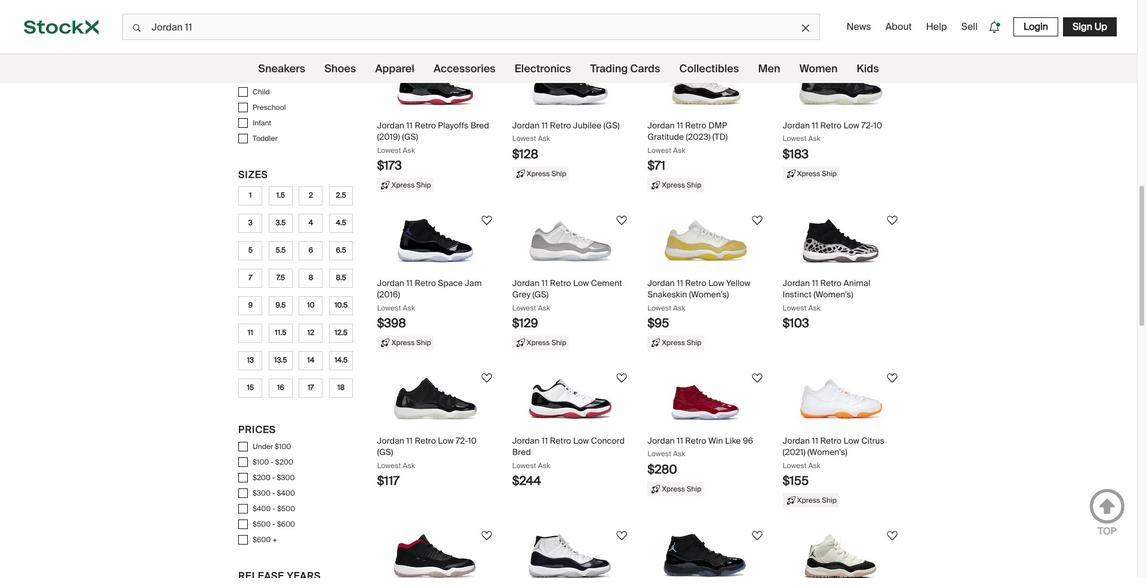 Task type: locate. For each thing, give the bounding box(es) containing it.
kids link
[[857, 54, 879, 83]]

women up child
[[253, 71, 278, 81]]

jordan for $183
[[783, 120, 810, 131]]

$100
[[275, 442, 291, 451], [253, 457, 269, 467]]

low inside jordan 11 retro low citrus (2021) (women's) lowest ask $155
[[844, 435, 859, 446]]

11 for $71
[[677, 120, 683, 131]]

jordan 11 retro low 72-10 (gs) image
[[393, 376, 477, 421]]

low
[[844, 120, 859, 131], [573, 278, 589, 288], [708, 278, 724, 288], [438, 435, 454, 446], [573, 435, 589, 446], [844, 435, 859, 446]]

news
[[847, 20, 871, 33]]

low left 'citrus'
[[844, 435, 859, 446]]

collectibles link
[[679, 54, 739, 83]]

8.5 button
[[329, 269, 353, 288]]

8 button
[[299, 269, 323, 288]]

1 horizontal spatial $400
[[277, 488, 295, 498]]

low down jordan 11 retro low 72-10 (gs) image
[[438, 435, 454, 446]]

notification unread icon image
[[986, 19, 1003, 35]]

$600 left +
[[253, 535, 271, 544]]

jordan 11 retro jubilee (gs) lowest ask $128
[[512, 120, 620, 162]]

- for $200
[[272, 473, 275, 482]]

jordan up grey
[[512, 278, 540, 288]]

1 horizontal spatial $600
[[277, 519, 295, 529]]

jordan up instinct
[[783, 278, 810, 288]]

xpress ship
[[797, 23, 837, 32], [527, 169, 566, 178], [797, 169, 837, 178], [391, 180, 431, 190], [662, 180, 701, 190], [391, 338, 431, 347], [527, 338, 566, 347], [662, 338, 701, 347], [662, 484, 701, 494], [797, 496, 837, 505]]

0 horizontal spatial 10
[[307, 301, 315, 310]]

low left "yellow"
[[708, 278, 724, 288]]

10 for $183
[[874, 120, 882, 131]]

xpress ship down the $95
[[662, 338, 701, 347]]

11
[[406, 120, 413, 131], [542, 120, 548, 131], [677, 120, 683, 131], [812, 120, 818, 131], [406, 278, 413, 288], [542, 278, 548, 288], [677, 278, 683, 288], [812, 278, 818, 288], [248, 328, 253, 338], [406, 435, 413, 446], [542, 435, 548, 446], [677, 435, 683, 446], [812, 435, 818, 446]]

xpress ship down $280
[[662, 484, 701, 494]]

ship down jordan 11 retro low citrus (2021) (women's) lowest ask $155
[[822, 496, 837, 505]]

retro down jordan 11 retro low 72-10 (gs) image
[[415, 435, 436, 446]]

ask inside jordan 11 retro space jam (2016) lowest ask $398
[[403, 303, 415, 313]]

2 vertical spatial 10
[[468, 435, 477, 446]]

xpress down $128
[[527, 169, 550, 178]]

(gs) inside 'jordan 11 retro playoffs bred (2019) (gs) lowest ask $173'
[[402, 132, 418, 142]]

72- for ask
[[456, 435, 468, 446]]

xpress for $129
[[527, 338, 550, 347]]

retro down jordan 11 retro low 72-10 "image"
[[820, 120, 842, 131]]

$300 up $300 - $400
[[277, 473, 295, 482]]

0 horizontal spatial 72-
[[456, 435, 468, 446]]

trading cards
[[590, 61, 660, 76]]

lowest up '$183'
[[783, 134, 807, 143]]

$300 - $400
[[253, 488, 295, 498]]

snakeskin
[[647, 289, 687, 300]]

10 down jordan 11 retro low 72-10 "image"
[[874, 120, 882, 131]]

follow image right jordan 11 retro low citrus (2021) (women's) image
[[885, 371, 899, 385]]

11 up snakeskin
[[677, 278, 683, 288]]

14.5
[[335, 356, 348, 365]]

ask inside jordan 11 retro low yellow snakeskin (women's) lowest ask $95
[[673, 303, 685, 313]]

(women's) for $155
[[808, 447, 847, 458]]

$500 up $600 +
[[253, 519, 271, 529]]

jordan up '$183'
[[783, 120, 810, 131]]

(women's) inside jordan 11 retro low citrus (2021) (women's) lowest ask $155
[[808, 447, 847, 458]]

xpress ship for $173
[[391, 180, 431, 190]]

72- down jordan 11 retro low 72-10 "image"
[[861, 120, 874, 131]]

11 down jordan 11 retro low 72-10 "image"
[[812, 120, 818, 131]]

jordan inside 'jordan 11 retro playoffs bred (2019) (gs) lowest ask $173'
[[377, 120, 404, 131]]

low inside jordan 11 retro low yellow snakeskin (women's) lowest ask $95
[[708, 278, 724, 288]]

sign
[[1073, 20, 1092, 33]]

$128
[[512, 146, 538, 162]]

$300
[[277, 473, 295, 482], [253, 488, 271, 498]]

retro left animal
[[820, 278, 842, 288]]

lowest up the $95
[[647, 303, 671, 313]]

$170
[[783, 0, 808, 16]]

jordan inside jordan 11 retro win like 96 lowest ask $280
[[647, 435, 675, 446]]

xpress ship down $398
[[391, 338, 431, 347]]

follow image right kids
[[885, 56, 899, 70]]

retro
[[415, 120, 436, 131], [550, 120, 571, 131], [685, 120, 706, 131], [820, 120, 842, 131], [415, 278, 436, 288], [550, 278, 571, 288], [685, 278, 706, 288], [820, 278, 842, 288], [415, 435, 436, 446], [550, 435, 571, 446], [685, 435, 706, 446], [820, 435, 842, 446]]

retro left space
[[415, 278, 436, 288]]

retro up (2023)
[[685, 120, 706, 131]]

11 for $398
[[406, 278, 413, 288]]

- down $400 - $500
[[272, 519, 275, 529]]

apparel
[[375, 61, 414, 76]]

10.5 button
[[329, 296, 353, 315]]

jordan inside jordan 11 retro low 72-10 lowest ask $183
[[783, 120, 810, 131]]

ship
[[822, 23, 837, 32], [552, 169, 566, 178], [822, 169, 837, 178], [416, 180, 431, 190], [687, 180, 701, 190], [416, 338, 431, 347], [552, 338, 566, 347], [687, 338, 701, 347], [687, 484, 701, 494], [822, 496, 837, 505]]

xpress ship for $128
[[527, 169, 566, 178]]

lowest inside "jordan 11 retro jubilee (gs) lowest ask $128"
[[512, 134, 536, 143]]

(women's) down "yellow"
[[689, 289, 729, 300]]

0 vertical spatial 72-
[[861, 120, 874, 131]]

xpress ship down '$183'
[[797, 169, 837, 178]]

jordan for $129
[[512, 278, 540, 288]]

0 vertical spatial bred
[[471, 120, 489, 131]]

(2019)
[[377, 132, 400, 142]]

1 vertical spatial 72-
[[456, 435, 468, 446]]

ship down 'jordan 11 retro playoffs bred (2019) (gs) lowest ask $173'
[[416, 180, 431, 190]]

11 inside jordan 11 retro low cement grey (gs) lowest ask $129
[[542, 278, 548, 288]]

xpress ship down $173
[[391, 180, 431, 190]]

ask inside jordan 11 retro low citrus (2021) (women's) lowest ask $155
[[808, 461, 821, 470]]

retro inside "jordan 11 retro jubilee (gs) lowest ask $128"
[[550, 120, 571, 131]]

11 inside jordan 11 retro low 72-10 (gs) lowest ask $117
[[406, 435, 413, 446]]

jordan for $155
[[783, 435, 810, 446]]

0 vertical spatial $500
[[277, 504, 295, 513]]

retro inside jordan 11 retro low concord bred lowest ask $244
[[550, 435, 571, 446]]

11 down '9' button
[[248, 328, 253, 338]]

11 inside jordan 11 retro low yellow snakeskin (women's) lowest ask $95
[[677, 278, 683, 288]]

news link
[[842, 16, 876, 38]]

retro inside jordan 11 retro low 72-10 lowest ask $183
[[820, 120, 842, 131]]

jordan up (2021)
[[783, 435, 810, 446]]

2 horizontal spatial 10
[[874, 120, 882, 131]]

retro for $183
[[820, 120, 842, 131]]

follow image right the jordan 11 retro gamma blue image
[[750, 529, 764, 543]]

lowest down grey
[[512, 303, 536, 313]]

1 horizontal spatial bred
[[512, 447, 531, 458]]

ask inside jordan 11 retro low 72-10 (gs) lowest ask $117
[[403, 461, 415, 470]]

child
[[253, 87, 270, 97]]

11 for $128
[[542, 120, 548, 131]]

(gs) right jubilee
[[604, 120, 620, 131]]

women inside product category switcher "element"
[[800, 61, 838, 76]]

0 horizontal spatial $600
[[253, 535, 271, 544]]

(gs) for $129
[[532, 289, 549, 300]]

5
[[248, 246, 253, 255]]

11 left space
[[406, 278, 413, 288]]

xpress down '$183'
[[797, 169, 820, 178]]

11 inside button
[[248, 328, 253, 338]]

lowest inside jordan 11 retro low concord bred lowest ask $244
[[512, 461, 536, 470]]

xpress down $129
[[527, 338, 550, 347]]

retro inside jordan 11 retro low yellow snakeskin (women's) lowest ask $95
[[685, 278, 706, 288]]

11 inside "jordan 11 retro jubilee (gs) lowest ask $128"
[[542, 120, 548, 131]]

bred
[[471, 120, 489, 131], [512, 447, 531, 458]]

72- inside jordan 11 retro low 72-10 lowest ask $183
[[861, 120, 874, 131]]

$71
[[647, 158, 665, 173]]

11 inside jordan 11 retro space jam (2016) lowest ask $398
[[406, 278, 413, 288]]

2.5 button
[[329, 186, 353, 205]]

12 button
[[299, 323, 323, 343]]

(gs) for $117
[[377, 447, 393, 458]]

retro inside jordan 11 retro animal instinct (women's) lowest ask $103
[[820, 278, 842, 288]]

concord
[[591, 435, 625, 446]]

11 for $95
[[677, 278, 683, 288]]

10 down 8 button
[[307, 301, 315, 310]]

jordan inside jordan 11 retro animal instinct (women's) lowest ask $103
[[783, 278, 810, 288]]

- down $200 - $300
[[272, 488, 275, 498]]

11 down jordan 11 retro low 72-10 (gs) image
[[406, 435, 413, 446]]

retro inside jordan 11 retro space jam (2016) lowest ask $398
[[415, 278, 436, 288]]

follow image
[[615, 56, 629, 70], [615, 213, 629, 228], [750, 213, 764, 228], [885, 213, 899, 228], [750, 371, 764, 385]]

10 down jordan 11 retro low 72-10 (gs) image
[[468, 435, 477, 446]]

follow image right the collectibles
[[750, 56, 764, 70]]

ship for $129
[[552, 338, 566, 347]]

8
[[309, 273, 313, 283]]

jordan inside jordan 11 retro space jam (2016) lowest ask $398
[[377, 278, 404, 288]]

low for $155
[[844, 435, 859, 446]]

xpress ship down $71
[[662, 180, 701, 190]]

jordan up gratitude
[[647, 120, 675, 131]]

7
[[249, 273, 252, 283]]

preschool
[[253, 102, 286, 112]]

ship down jordan 11 retro dmp gratitude (2023) (td) lowest ask $71
[[687, 180, 701, 190]]

0 horizontal spatial $300
[[253, 488, 271, 498]]

lowest down instinct
[[783, 303, 807, 313]]

10 inside jordan 11 retro low 72-10 (gs) lowest ask $117
[[468, 435, 477, 446]]

3
[[248, 218, 253, 228]]

xpress ship for $95
[[662, 338, 701, 347]]

men link
[[758, 54, 780, 83]]

ship right close image
[[822, 23, 837, 32]]

lowest inside jordan 11 retro low cement grey (gs) lowest ask $129
[[512, 303, 536, 313]]

1 vertical spatial $400
[[253, 504, 271, 513]]

lowest up $117
[[377, 461, 401, 470]]

(gs) inside jordan 11 retro low 72-10 (gs) lowest ask $117
[[377, 447, 393, 458]]

- for $100
[[271, 457, 274, 467]]

follow image for $128
[[615, 56, 629, 70]]

0 horizontal spatial $400
[[253, 504, 271, 513]]

1 vertical spatial bred
[[512, 447, 531, 458]]

1 horizontal spatial $100
[[275, 442, 291, 451]]

10 inside jordan 11 retro low 72-10 lowest ask $183
[[874, 120, 882, 131]]

lowest down gratitude
[[647, 145, 671, 155]]

11 left jubilee
[[542, 120, 548, 131]]

11 inside 'jordan 11 retro playoffs bred (2019) (gs) lowest ask $173'
[[406, 120, 413, 131]]

jordan 11 retro low yellow snakeskin (women's) image
[[664, 219, 747, 263]]

shoes
[[324, 61, 356, 76]]

jordan up snakeskin
[[647, 278, 675, 288]]

sign up
[[1073, 20, 1107, 33]]

follow image right jordan 11 retro win like 96 image
[[750, 371, 764, 385]]

retro for $155
[[820, 435, 842, 446]]

ask inside jordan 11 retro low cement grey (gs) lowest ask $129
[[538, 303, 550, 313]]

- up $500 - $600
[[272, 504, 275, 513]]

0 horizontal spatial $100
[[253, 457, 269, 467]]

ask inside jordan 11 retro low 72-10 lowest ask $183
[[808, 134, 821, 143]]

lowest down (2021)
[[783, 461, 807, 470]]

11 left playoffs
[[406, 120, 413, 131]]

xpress down the $95
[[662, 338, 685, 347]]

ask inside jordan 11 retro low concord bred lowest ask $244
[[538, 461, 550, 470]]

jordan 11 retro unc win like 82 image
[[529, 534, 612, 578]]

13.5 button
[[269, 351, 293, 370]]

jordan 11 retro low cement grey (gs) image
[[529, 219, 612, 263]]

lowest up $128
[[512, 134, 536, 143]]

$100 up $100 - $200
[[275, 442, 291, 451]]

xpress ship down $155
[[797, 496, 837, 505]]

jordan up $280
[[647, 435, 675, 446]]

0 vertical spatial 10
[[874, 120, 882, 131]]

xpress ship for $155
[[797, 496, 837, 505]]

(gs) inside jordan 11 retro low cement grey (gs) lowest ask $129
[[532, 289, 549, 300]]

$300 down $200 - $300
[[253, 488, 271, 498]]

jordan 11 retro space jam (2016) image
[[393, 219, 477, 263]]

low for $95
[[708, 278, 724, 288]]

$600
[[277, 519, 295, 529], [253, 535, 271, 544]]

xpress ship for $280
[[662, 484, 701, 494]]

$500
[[277, 504, 295, 513], [253, 519, 271, 529]]

women
[[800, 61, 838, 76], [253, 71, 278, 81]]

1 horizontal spatial 10
[[468, 435, 477, 446]]

low left cement
[[573, 278, 589, 288]]

retro up snakeskin
[[685, 278, 706, 288]]

72- inside jordan 11 retro low 72-10 (gs) lowest ask $117
[[456, 435, 468, 446]]

11 inside jordan 11 retro low 72-10 lowest ask $183
[[812, 120, 818, 131]]

3 button
[[238, 214, 262, 233]]

accessories
[[434, 61, 496, 76]]

jordan for $71
[[647, 120, 675, 131]]

(women's) inside jordan 11 retro low yellow snakeskin (women's) lowest ask $95
[[689, 289, 729, 300]]

- down under $100
[[271, 457, 274, 467]]

retro left jubilee
[[550, 120, 571, 131]]

trading cards link
[[590, 54, 660, 83]]

$400
[[277, 488, 295, 498], [253, 504, 271, 513]]

jordan inside jordan 11 retro low concord bred lowest ask $244
[[512, 435, 540, 446]]

1 horizontal spatial men
[[758, 61, 780, 76]]

$100 down under
[[253, 457, 269, 467]]

xpress ship down $128
[[527, 169, 566, 178]]

11 down jordan 11 retro low concord bred image
[[542, 435, 548, 446]]

0 vertical spatial $200
[[275, 457, 293, 467]]

low inside jordan 11 retro low concord bred lowest ask $244
[[573, 435, 589, 446]]

1 vertical spatial 10
[[307, 301, 315, 310]]

jordan for $280
[[647, 435, 675, 446]]

follow image right 'jordan 11 retro low ie bred (2021)' image
[[479, 529, 494, 543]]

men
[[253, 56, 267, 65], [758, 61, 780, 76]]

retro left playoffs
[[415, 120, 436, 131]]

retro inside jordan 11 retro dmp gratitude (2023) (td) lowest ask $71
[[685, 120, 706, 131]]

ship down jordan 11 retro low cement grey (gs) lowest ask $129
[[552, 338, 566, 347]]

lowest up $280
[[647, 449, 671, 459]]

follow image for $95
[[750, 213, 764, 228]]

lowest inside jordan 11 retro low citrus (2021) (women's) lowest ask $155
[[783, 461, 807, 470]]

ship down "jordan 11 retro jubilee (gs) lowest ask $128"
[[552, 169, 566, 178]]

ship for $280
[[687, 484, 701, 494]]

jordan up (2019)
[[377, 120, 404, 131]]

$200 up $200 - $300
[[275, 457, 293, 467]]

follow image for $103
[[885, 213, 899, 228]]

lowest inside jordan 11 retro animal instinct (women's) lowest ask $103
[[783, 303, 807, 313]]

men left women link
[[758, 61, 780, 76]]

- up $300 - $400
[[272, 473, 275, 482]]

xpress down $71
[[662, 180, 685, 190]]

retro inside jordan 11 retro low citrus (2021) (women's) lowest ask $155
[[820, 435, 842, 446]]

0 vertical spatial $300
[[277, 473, 295, 482]]

0 horizontal spatial $200
[[253, 473, 271, 482]]

11 inside jordan 11 retro win like 96 lowest ask $280
[[677, 435, 683, 446]]

$129
[[512, 315, 538, 331]]

apparel link
[[375, 54, 414, 83]]

$400 - $500
[[253, 504, 295, 513]]

1 vertical spatial $600
[[253, 535, 271, 544]]

0 horizontal spatial bred
[[471, 120, 489, 131]]

1 horizontal spatial women
[[800, 61, 838, 76]]

0 horizontal spatial men
[[253, 56, 267, 65]]

lowest down (2019)
[[377, 145, 401, 155]]

low down jordan 11 retro low 72-10 "image"
[[844, 120, 859, 131]]

16
[[277, 383, 284, 393]]

13.5
[[274, 356, 287, 365]]

ship down jordan 11 retro low yellow snakeskin (women's) lowest ask $95
[[687, 338, 701, 347]]

jordan up $244
[[512, 435, 540, 446]]

(women's) down animal
[[814, 289, 853, 300]]

jordan 11 retro low 72-10 image
[[799, 61, 883, 106]]

jordan inside jordan 11 retro low yellow snakeskin (women's) lowest ask $95
[[647, 278, 675, 288]]

retro inside jordan 11 retro win like 96 lowest ask $280
[[685, 435, 706, 446]]

low inside jordan 11 retro low 72-10 lowest ask $183
[[844, 120, 859, 131]]

ship down jordan 11 retro space jam (2016) lowest ask $398
[[416, 338, 431, 347]]

follow image right jordan 11 retro animal instinct (women's) image
[[885, 213, 899, 228]]

11 inside jordan 11 retro low citrus (2021) (women's) lowest ask $155
[[812, 435, 818, 446]]

lowest up $244
[[512, 461, 536, 470]]

xpress ship down $129
[[527, 338, 566, 347]]

15 button
[[238, 378, 262, 398]]

bred inside 'jordan 11 retro playoffs bred (2019) (gs) lowest ask $173'
[[471, 120, 489, 131]]

jordan 11 retro win like 96 lowest ask $280
[[647, 435, 753, 477]]

xpress down $155
[[797, 496, 820, 505]]

1 vertical spatial $500
[[253, 519, 271, 529]]

jordan 11 retro low concord bred image
[[529, 376, 612, 421]]

close image
[[802, 24, 810, 32]]

1 vertical spatial $200
[[253, 473, 271, 482]]

$244
[[512, 473, 541, 489]]

Search... search field
[[122, 14, 820, 40]]

jordan inside jordan 11 retro low citrus (2021) (women's) lowest ask $155
[[783, 435, 810, 446]]

11 inside jordan 11 retro dmp gratitude (2023) (td) lowest ask $71
[[677, 120, 683, 131]]

1 horizontal spatial $300
[[277, 473, 295, 482]]

(women's) right (2021)
[[808, 447, 847, 458]]

+
[[272, 535, 277, 544]]

follow image right jordan 11 retro low yellow snakeskin (women's) image
[[750, 213, 764, 228]]

(gs)
[[604, 120, 620, 131], [402, 132, 418, 142], [532, 289, 549, 300], [377, 447, 393, 458]]

14.5 button
[[329, 351, 353, 370]]

(women's) inside jordan 11 retro animal instinct (women's) lowest ask $103
[[814, 289, 853, 300]]

retro inside 'jordan 11 retro playoffs bred (2019) (gs) lowest ask $173'
[[415, 120, 436, 131]]

xpress for $71
[[662, 180, 685, 190]]

xpress for $183
[[797, 169, 820, 178]]

jordan inside jordan 11 retro low cement grey (gs) lowest ask $129
[[512, 278, 540, 288]]

$600 +
[[253, 535, 277, 544]]

xpress down $280
[[662, 484, 685, 494]]

jordan inside "jordan 11 retro jubilee (gs) lowest ask $128"
[[512, 120, 540, 131]]

1 vertical spatial $100
[[253, 457, 269, 467]]

jordan inside jordan 11 retro dmp gratitude (2023) (td) lowest ask $71
[[647, 120, 675, 131]]

ask inside jordan 11 retro dmp gratitude (2023) (td) lowest ask $71
[[673, 145, 685, 155]]

retro for $129
[[550, 278, 571, 288]]

space
[[438, 278, 463, 288]]

ship for $398
[[416, 338, 431, 347]]

72- down jordan 11 retro low 72-10 (gs) image
[[456, 435, 468, 446]]

retro down jordan 11 retro low concord bred image
[[550, 435, 571, 446]]

1 horizontal spatial 72-
[[861, 120, 874, 131]]

11.5
[[275, 328, 286, 338]]

jordan
[[377, 120, 404, 131], [512, 120, 540, 131], [647, 120, 675, 131], [783, 120, 810, 131], [377, 278, 404, 288], [512, 278, 540, 288], [647, 278, 675, 288], [783, 278, 810, 288], [377, 435, 404, 446], [512, 435, 540, 446], [647, 435, 675, 446], [783, 435, 810, 446]]

9.5 button
[[269, 296, 293, 315]]

$389
[[377, 0, 406, 16]]

0 vertical spatial $600
[[277, 519, 295, 529]]

11 for $155
[[812, 435, 818, 446]]

10 button
[[299, 296, 323, 315]]

11.5 button
[[269, 323, 293, 343]]

jordan 11 retro neapolitan (ps) image
[[799, 534, 883, 578]]

low inside jordan 11 retro low cement grey (gs) lowest ask $129
[[573, 278, 589, 288]]

retro inside jordan 11 retro low cement grey (gs) lowest ask $129
[[550, 278, 571, 288]]

11 inside jordan 11 retro low concord bred lowest ask $244
[[542, 435, 548, 446]]

11 down jordan 11 retro low citrus (2021) (women's) image
[[812, 435, 818, 446]]

follow image
[[479, 56, 494, 70], [750, 56, 764, 70], [885, 56, 899, 70], [479, 213, 494, 228], [479, 371, 494, 385], [615, 371, 629, 385], [885, 371, 899, 385], [479, 529, 494, 543], [615, 529, 629, 543], [750, 529, 764, 543], [885, 529, 899, 543]]

5.5 button
[[269, 241, 293, 260]]



Task type: vqa. For each thing, say whether or not it's contained in the screenshot.


Task type: describe. For each thing, give the bounding box(es) containing it.
(td)
[[713, 132, 728, 142]]

ship for $173
[[416, 180, 431, 190]]

13 button
[[238, 351, 262, 370]]

jordan for $95
[[647, 278, 675, 288]]

10 inside button
[[307, 301, 315, 310]]

help
[[926, 20, 947, 33]]

4 button
[[299, 214, 323, 233]]

follow image for $280
[[750, 371, 764, 385]]

retro for $128
[[550, 120, 571, 131]]

about link
[[881, 16, 917, 38]]

$100 - $200
[[253, 457, 293, 467]]

xpress for $128
[[527, 169, 550, 178]]

4.5 button
[[329, 214, 353, 233]]

lowest inside jordan 11 retro low 72-10 (gs) lowest ask $117
[[377, 461, 401, 470]]

11 inside jordan 11 retro animal instinct (women's) lowest ask $103
[[812, 278, 818, 288]]

xpress ship for $129
[[527, 338, 566, 347]]

about
[[885, 20, 912, 33]]

ship for $128
[[552, 169, 566, 178]]

follow image down search... "search field"
[[479, 56, 494, 70]]

xpress ship down $170
[[797, 23, 837, 32]]

sell link
[[957, 16, 982, 38]]

top
[[1098, 525, 1117, 538]]

low for $183
[[844, 120, 859, 131]]

under
[[253, 442, 273, 451]]

$95
[[647, 315, 669, 331]]

back to top image
[[1089, 489, 1125, 524]]

9
[[248, 301, 253, 310]]

infant
[[253, 118, 271, 128]]

electronics link
[[515, 54, 571, 83]]

xpress for $280
[[662, 484, 685, 494]]

jordan for $128
[[512, 120, 540, 131]]

accessories link
[[434, 54, 496, 83]]

10 for ask
[[468, 435, 477, 446]]

jordan 11 retro animal instinct (women's) image
[[799, 219, 883, 263]]

xpress for $173
[[391, 180, 415, 190]]

(2021)
[[783, 447, 805, 458]]

0 vertical spatial $100
[[275, 442, 291, 451]]

sign up button
[[1063, 17, 1117, 36]]

xpress for $155
[[797, 496, 820, 505]]

$200 - $300
[[253, 473, 295, 482]]

1 button
[[238, 186, 262, 205]]

11 for $280
[[677, 435, 683, 446]]

jordan 11 retro low yellow snakeskin (women's) lowest ask $95
[[647, 278, 751, 331]]

jam
[[465, 278, 482, 288]]

11 for $183
[[812, 120, 818, 131]]

$389 link
[[372, 0, 498, 42]]

14 button
[[299, 351, 323, 370]]

lowest inside jordan 11 retro low 72-10 lowest ask $183
[[783, 134, 807, 143]]

retro for $95
[[685, 278, 706, 288]]

under $100
[[253, 442, 291, 451]]

low for $129
[[573, 278, 589, 288]]

jordan 11 retro playoffs bred (2019) (gs) image
[[393, 61, 477, 106]]

jordan 11 retro playoffs bred (2019) (gs) lowest ask $173
[[377, 120, 489, 173]]

0 horizontal spatial women
[[253, 71, 278, 81]]

7 button
[[238, 269, 262, 288]]

4
[[309, 218, 313, 228]]

1 horizontal spatial $500
[[277, 504, 295, 513]]

ask inside 'jordan 11 retro playoffs bred (2019) (gs) lowest ask $173'
[[403, 145, 415, 155]]

retro for $398
[[415, 278, 436, 288]]

7.5
[[276, 273, 285, 283]]

(women's) for $95
[[689, 289, 729, 300]]

(gs) inside "jordan 11 retro jubilee (gs) lowest ask $128"
[[604, 120, 620, 131]]

collectibles
[[679, 61, 739, 76]]

retro inside jordan 11 retro low 72-10 (gs) lowest ask $117
[[415, 435, 436, 446]]

follow image right jordan 11 retro low 72-10 (gs) image
[[479, 371, 494, 385]]

xpress down $170
[[797, 23, 820, 32]]

bred inside jordan 11 retro low concord bred lowest ask $244
[[512, 447, 531, 458]]

grey
[[512, 289, 530, 300]]

follow image right jordan 11 retro low concord bred image
[[615, 371, 629, 385]]

lowest inside jordan 11 retro space jam (2016) lowest ask $398
[[377, 303, 401, 313]]

size types
[[238, 37, 297, 50]]

sizes
[[238, 168, 268, 181]]

1 horizontal spatial $200
[[275, 457, 293, 467]]

18 button
[[329, 378, 353, 398]]

xpress ship for $183
[[797, 169, 837, 178]]

jordan 11 retro jubilee (gs) image
[[529, 61, 612, 106]]

$173
[[377, 158, 402, 173]]

yellow
[[726, 278, 751, 288]]

10.5
[[335, 301, 348, 310]]

ship for $71
[[687, 180, 701, 190]]

jordan 11 retro win like 96 image
[[664, 376, 747, 421]]

stockx logo link
[[0, 0, 122, 54]]

follow image for $129
[[615, 213, 629, 228]]

jordan 11 retro low ie bred (2021) image
[[393, 534, 477, 578]]

72- for $183
[[861, 120, 874, 131]]

- for $300
[[272, 488, 275, 498]]

6.5 button
[[329, 241, 353, 260]]

$398
[[377, 315, 406, 331]]

lowest inside jordan 11 retro dmp gratitude (2023) (td) lowest ask $71
[[647, 145, 671, 155]]

11 button
[[238, 323, 262, 343]]

xpress for $398
[[391, 338, 415, 347]]

jordan inside jordan 11 retro low 72-10 (gs) lowest ask $117
[[377, 435, 404, 446]]

retro for $173
[[415, 120, 436, 131]]

13
[[247, 356, 254, 365]]

11 for $173
[[406, 120, 413, 131]]

xpress for $95
[[662, 338, 685, 347]]

low inside jordan 11 retro low 72-10 (gs) lowest ask $117
[[438, 435, 454, 446]]

11 for $129
[[542, 278, 548, 288]]

shoes link
[[324, 54, 356, 83]]

ask inside "jordan 11 retro jubilee (gs) lowest ask $128"
[[538, 134, 550, 143]]

ship for $95
[[687, 338, 701, 347]]

12
[[307, 328, 314, 338]]

jordan 11 retro gamma blue image
[[664, 534, 747, 578]]

jordan 11 retro low citrus (2021) (women's) image
[[799, 376, 883, 421]]

- for $500
[[272, 519, 275, 529]]

trading
[[590, 61, 628, 76]]

$198 link
[[643, 0, 768, 42]]

follow image right jordan 11 retro neapolitan (ps) image
[[885, 529, 899, 543]]

cement
[[591, 278, 622, 288]]

xpress ship for $71
[[662, 180, 701, 190]]

follow image right jordan 11 retro space jam (2016) image
[[479, 213, 494, 228]]

5.5
[[276, 246, 286, 255]]

jordan 11 retro dmp gratitude (2023) (td) image
[[664, 61, 747, 106]]

sneakers link
[[258, 54, 305, 83]]

xpress ship for $398
[[391, 338, 431, 347]]

ask inside jordan 11 retro win like 96 lowest ask $280
[[673, 449, 685, 459]]

$117
[[377, 473, 399, 489]]

lowest inside 'jordan 11 retro playoffs bred (2019) (gs) lowest ask $173'
[[377, 145, 401, 155]]

jordan for $398
[[377, 278, 404, 288]]

sneakers
[[258, 61, 305, 76]]

instinct
[[783, 289, 811, 300]]

lowest inside jordan 11 retro win like 96 lowest ask $280
[[647, 449, 671, 459]]

follow image right jordan 11 retro unc win like 82 image
[[615, 529, 629, 543]]

96
[[743, 435, 753, 446]]

ship for $183
[[822, 169, 837, 178]]

(gs) for $173
[[402, 132, 418, 142]]

women link
[[800, 54, 838, 83]]

stockx logo image
[[24, 20, 99, 35]]

like
[[725, 435, 741, 446]]

1 vertical spatial $300
[[253, 488, 271, 498]]

ship for $155
[[822, 496, 837, 505]]

1.5
[[276, 191, 285, 200]]

retro for $71
[[685, 120, 706, 131]]

jubilee
[[573, 120, 602, 131]]

login button
[[1013, 17, 1058, 36]]

5 button
[[238, 241, 262, 260]]

$86
[[512, 0, 534, 16]]

12.5 button
[[329, 323, 353, 343]]

$198
[[647, 0, 674, 16]]

dmp
[[708, 120, 727, 131]]

help link
[[921, 16, 952, 38]]

18
[[337, 383, 345, 393]]

retro for $280
[[685, 435, 706, 446]]

men inside product category switcher "element"
[[758, 61, 780, 76]]

14
[[307, 356, 314, 365]]

$500 - $600
[[253, 519, 295, 529]]

jordan 11 retro space jam (2016) lowest ask $398
[[377, 278, 482, 331]]

jordan 11 retro low 72-10 lowest ask $183
[[783, 120, 882, 162]]

9.5
[[276, 301, 286, 310]]

2 button
[[299, 186, 323, 205]]

(2016)
[[377, 289, 400, 300]]

size
[[238, 37, 261, 50]]

6.5
[[336, 246, 346, 255]]

$86 link
[[508, 0, 633, 42]]

product category switcher element
[[0, 54, 1137, 83]]

$183
[[783, 146, 809, 162]]

0 vertical spatial $400
[[277, 488, 295, 498]]

- for $400
[[272, 504, 275, 513]]

0 horizontal spatial $500
[[253, 519, 271, 529]]

jordan for $173
[[377, 120, 404, 131]]

1.5 button
[[269, 186, 293, 205]]

lowest inside jordan 11 retro low yellow snakeskin (women's) lowest ask $95
[[647, 303, 671, 313]]

ask inside jordan 11 retro animal instinct (women's) lowest ask $103
[[808, 303, 821, 313]]

toddler
[[253, 134, 278, 143]]

types
[[264, 37, 297, 50]]

animal
[[844, 278, 870, 288]]



